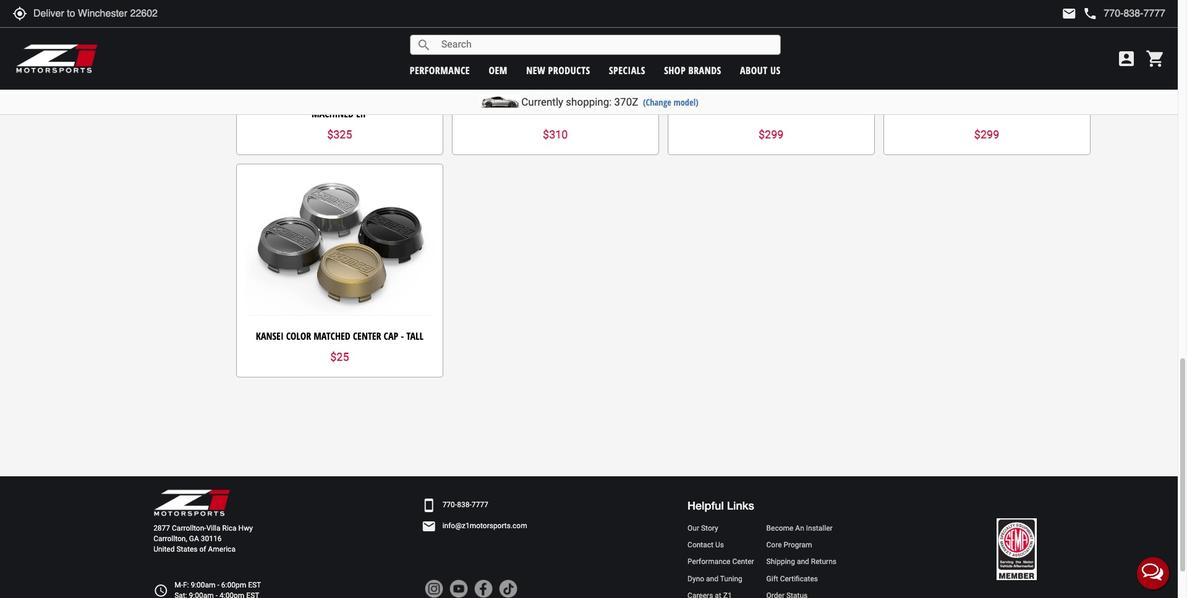 Task type: describe. For each thing, give the bounding box(es) containing it.
1 vertical spatial center
[[733, 558, 755, 567]]

corsa
[[722, 96, 747, 109]]

tiktok link image
[[499, 580, 518, 599]]

story
[[702, 525, 719, 533]]

mail phone
[[1063, 6, 1099, 21]]

z1 motorsports logo image
[[15, 43, 99, 74]]

oem
[[489, 63, 508, 77]]

phone
[[1084, 6, 1099, 21]]

contact us link
[[688, 541, 755, 552]]

kansei for kansei corsa wheel - gloss gunmetal
[[692, 96, 720, 109]]

rica
[[222, 525, 237, 533]]

shop brands
[[665, 63, 722, 77]]

become
[[767, 525, 794, 533]]

states
[[177, 546, 198, 555]]

shipping
[[767, 558, 796, 567]]

838-
[[457, 501, 472, 510]]

specials link
[[609, 63, 646, 77]]

30116
[[201, 535, 222, 544]]

ga
[[189, 535, 199, 544]]

and for tuning
[[707, 575, 719, 584]]

shopping:
[[566, 96, 612, 108]]

performance link
[[410, 63, 470, 77]]

color
[[286, 330, 311, 343]]

my_location
[[12, 6, 27, 21]]

kansei roku wheel - matte grey w/ machined lip
[[265, 96, 415, 120]]

specials
[[609, 63, 646, 77]]

helpful
[[688, 499, 724, 513]]

contact us
[[688, 542, 725, 550]]

gift certificates
[[767, 575, 819, 584]]

links
[[727, 499, 755, 513]]

z1 company logo image
[[154, 489, 231, 518]]

info@z1motorsports.com
[[443, 522, 528, 531]]

tall
[[407, 330, 424, 343]]

mail
[[1063, 6, 1077, 21]]

our
[[688, 525, 700, 533]]

w/
[[403, 96, 415, 109]]

youtube link image
[[450, 580, 468, 599]]

gunmetal
[[809, 96, 851, 109]]

model)
[[674, 97, 699, 108]]

email info@z1motorsports.com
[[422, 520, 528, 534]]

carrollton-
[[172, 525, 206, 533]]

shop brands link
[[665, 63, 722, 77]]

kansei for kansei roku wheel - gloss black
[[487, 96, 515, 109]]

core program
[[767, 542, 813, 550]]

kansei for kansei color matched center cap - tall
[[256, 330, 284, 343]]

dyno
[[688, 575, 705, 584]]

about us link
[[741, 63, 781, 77]]

grey
[[381, 96, 400, 109]]

performance center link
[[688, 558, 755, 568]]

(change model) link
[[643, 97, 699, 108]]

gift
[[767, 575, 779, 584]]

$310
[[543, 128, 568, 141]]

us for contact us
[[716, 542, 725, 550]]

brands
[[689, 63, 722, 77]]

370z
[[615, 96, 639, 108]]

matched
[[314, 330, 351, 343]]

helpful links
[[688, 499, 755, 513]]

(change
[[643, 97, 672, 108]]

of
[[200, 546, 206, 555]]

roku for kansei roku wheel - matte grey w/ machined lip
[[295, 96, 317, 109]]

email
[[422, 520, 437, 534]]

dyno and tuning link
[[688, 575, 755, 585]]

gloss for black
[[575, 96, 598, 109]]

- right cap on the left bottom
[[401, 330, 404, 343]]

kansei corsa wheel - gloss gunmetal
[[692, 96, 851, 109]]

lip
[[356, 107, 368, 120]]

become an installer
[[767, 525, 833, 533]]

new products link
[[527, 63, 591, 77]]

wheel for grey
[[319, 96, 345, 109]]

dyno and tuning
[[688, 575, 743, 584]]

9:00am
[[191, 581, 216, 590]]

and for returns
[[797, 558, 810, 567]]



Task type: vqa. For each thing, say whether or not it's contained in the screenshot.
w/
yes



Task type: locate. For each thing, give the bounding box(es) containing it.
6:00pm
[[221, 581, 246, 590]]

products
[[549, 63, 591, 77]]

770-
[[443, 501, 457, 510]]

- for est
[[218, 581, 220, 590]]

kansei roku wheel - gloss black
[[487, 96, 625, 109]]

about
[[741, 63, 768, 77]]

facebook link image
[[474, 580, 493, 599]]

phone link
[[1084, 6, 1166, 21]]

$25
[[331, 351, 349, 364]]

us right 'about'
[[771, 63, 781, 77]]

Search search field
[[432, 35, 781, 54]]

hwy
[[239, 525, 253, 533]]

villa
[[206, 525, 221, 533]]

2877
[[154, 525, 170, 533]]

become an installer link
[[767, 524, 837, 535]]

and inside dyno and tuning link
[[707, 575, 719, 584]]

- right currently
[[569, 96, 572, 109]]

770-838-7777 link
[[443, 501, 489, 511]]

0 vertical spatial center
[[353, 330, 382, 343]]

account_box
[[1117, 49, 1137, 69]]

oem link
[[489, 63, 508, 77]]

wheel right corsa
[[749, 96, 775, 109]]

kansei down the oem 'link'
[[487, 96, 515, 109]]

currently shopping: 370z (change model)
[[522, 96, 699, 108]]

and inside shipping and returns link
[[797, 558, 810, 567]]

and down core program link
[[797, 558, 810, 567]]

-
[[348, 96, 351, 109], [569, 96, 572, 109], [778, 96, 781, 109], [401, 330, 404, 343], [218, 581, 220, 590]]

1 horizontal spatial roku
[[517, 96, 539, 109]]

certificates
[[781, 575, 819, 584]]

gift certificates link
[[767, 575, 837, 585]]

3 wheel from the left
[[749, 96, 775, 109]]

2 gloss from the left
[[783, 96, 807, 109]]

1 vertical spatial and
[[707, 575, 719, 584]]

center up tuning
[[733, 558, 755, 567]]

kansei left machined
[[265, 96, 293, 109]]

america
[[208, 546, 236, 555]]

0 horizontal spatial $299
[[759, 128, 784, 141]]

roku left lip
[[295, 96, 317, 109]]

1 horizontal spatial us
[[771, 63, 781, 77]]

currently
[[522, 96, 564, 108]]

access_time
[[154, 584, 168, 599]]

our story
[[688, 525, 719, 533]]

0 horizontal spatial center
[[353, 330, 382, 343]]

black
[[601, 96, 625, 109]]

us
[[771, 63, 781, 77], [716, 542, 725, 550]]

0 vertical spatial and
[[797, 558, 810, 567]]

core
[[767, 542, 782, 550]]

sema member logo image
[[998, 519, 1038, 581]]

new products
[[527, 63, 591, 77]]

- for gunmetal
[[778, 96, 781, 109]]

roku
[[295, 96, 317, 109], [517, 96, 539, 109]]

0 horizontal spatial and
[[707, 575, 719, 584]]

matte
[[353, 96, 379, 109]]

smartphone 770-838-7777
[[422, 498, 489, 513]]

shipping and returns link
[[767, 558, 837, 568]]

smartphone
[[422, 498, 437, 513]]

us down our story link
[[716, 542, 725, 550]]

1 horizontal spatial $299
[[975, 128, 1000, 141]]

roku down the new
[[517, 96, 539, 109]]

m-f: 9:00am - 6:00pm est
[[175, 581, 261, 590]]

0 vertical spatial us
[[771, 63, 781, 77]]

wheel left lip
[[319, 96, 345, 109]]

$325
[[327, 128, 352, 141]]

wheel for black
[[541, 96, 567, 109]]

wheel up $310
[[541, 96, 567, 109]]

1 gloss from the left
[[575, 96, 598, 109]]

center left cap on the left bottom
[[353, 330, 382, 343]]

center
[[353, 330, 382, 343], [733, 558, 755, 567]]

shopping_cart link
[[1143, 49, 1166, 69]]

our story link
[[688, 524, 755, 535]]

united
[[154, 546, 175, 555]]

kansei for kansei roku wheel - matte grey w/ machined lip
[[265, 96, 293, 109]]

gloss left 'black'
[[575, 96, 598, 109]]

wheel inside kansei roku wheel - matte grey w/ machined lip
[[319, 96, 345, 109]]

0 horizontal spatial us
[[716, 542, 725, 550]]

0 horizontal spatial roku
[[295, 96, 317, 109]]

program
[[784, 542, 813, 550]]

m-
[[175, 581, 183, 590]]

2 horizontal spatial wheel
[[749, 96, 775, 109]]

us inside "link"
[[716, 542, 725, 550]]

contact
[[688, 542, 714, 550]]

- right 9:00am
[[218, 581, 220, 590]]

info@z1motorsports.com link
[[443, 522, 528, 532]]

kansei left color
[[256, 330, 284, 343]]

core program link
[[767, 541, 837, 552]]

0 horizontal spatial wheel
[[319, 96, 345, 109]]

shop
[[665, 63, 686, 77]]

- down "about us"
[[778, 96, 781, 109]]

about us
[[741, 63, 781, 77]]

0 horizontal spatial gloss
[[575, 96, 598, 109]]

2 $299 from the left
[[975, 128, 1000, 141]]

1 $299 from the left
[[759, 128, 784, 141]]

1 horizontal spatial center
[[733, 558, 755, 567]]

- for grey
[[348, 96, 351, 109]]

f:
[[183, 581, 189, 590]]

1 horizontal spatial wheel
[[541, 96, 567, 109]]

account_box link
[[1114, 49, 1140, 69]]

1 vertical spatial us
[[716, 542, 725, 550]]

performance
[[688, 558, 731, 567]]

kansei left corsa
[[692, 96, 720, 109]]

carrollton,
[[154, 535, 187, 544]]

gloss left "gunmetal"
[[783, 96, 807, 109]]

new
[[527, 63, 546, 77]]

gloss for gunmetal
[[783, 96, 807, 109]]

wheel
[[319, 96, 345, 109], [541, 96, 567, 109], [749, 96, 775, 109]]

cap
[[384, 330, 399, 343]]

roku for kansei roku wheel - gloss black
[[517, 96, 539, 109]]

search
[[417, 37, 432, 52]]

1 wheel from the left
[[319, 96, 345, 109]]

an
[[796, 525, 805, 533]]

kansei
[[265, 96, 293, 109], [487, 96, 515, 109], [692, 96, 720, 109], [256, 330, 284, 343]]

2 roku from the left
[[517, 96, 539, 109]]

instagram link image
[[425, 580, 443, 599]]

performance center
[[688, 558, 755, 567]]

and right dyno
[[707, 575, 719, 584]]

us for about us
[[771, 63, 781, 77]]

1 roku from the left
[[295, 96, 317, 109]]

kansei color matched center cap - tall
[[256, 330, 424, 343]]

est
[[248, 581, 261, 590]]

1 horizontal spatial gloss
[[783, 96, 807, 109]]

returns
[[812, 558, 837, 567]]

performance
[[410, 63, 470, 77]]

- for black
[[569, 96, 572, 109]]

wheel for gunmetal
[[749, 96, 775, 109]]

kansei inside kansei roku wheel - matte grey w/ machined lip
[[265, 96, 293, 109]]

shopping_cart
[[1147, 49, 1166, 69]]

machined
[[312, 107, 354, 120]]

and
[[797, 558, 810, 567], [707, 575, 719, 584]]

2 wheel from the left
[[541, 96, 567, 109]]

- left matte in the left top of the page
[[348, 96, 351, 109]]

mail link
[[1063, 6, 1077, 21]]

roku inside kansei roku wheel - matte grey w/ machined lip
[[295, 96, 317, 109]]

- inside kansei roku wheel - matte grey w/ machined lip
[[348, 96, 351, 109]]

installer
[[807, 525, 833, 533]]

shipping and returns
[[767, 558, 837, 567]]

1 horizontal spatial and
[[797, 558, 810, 567]]



